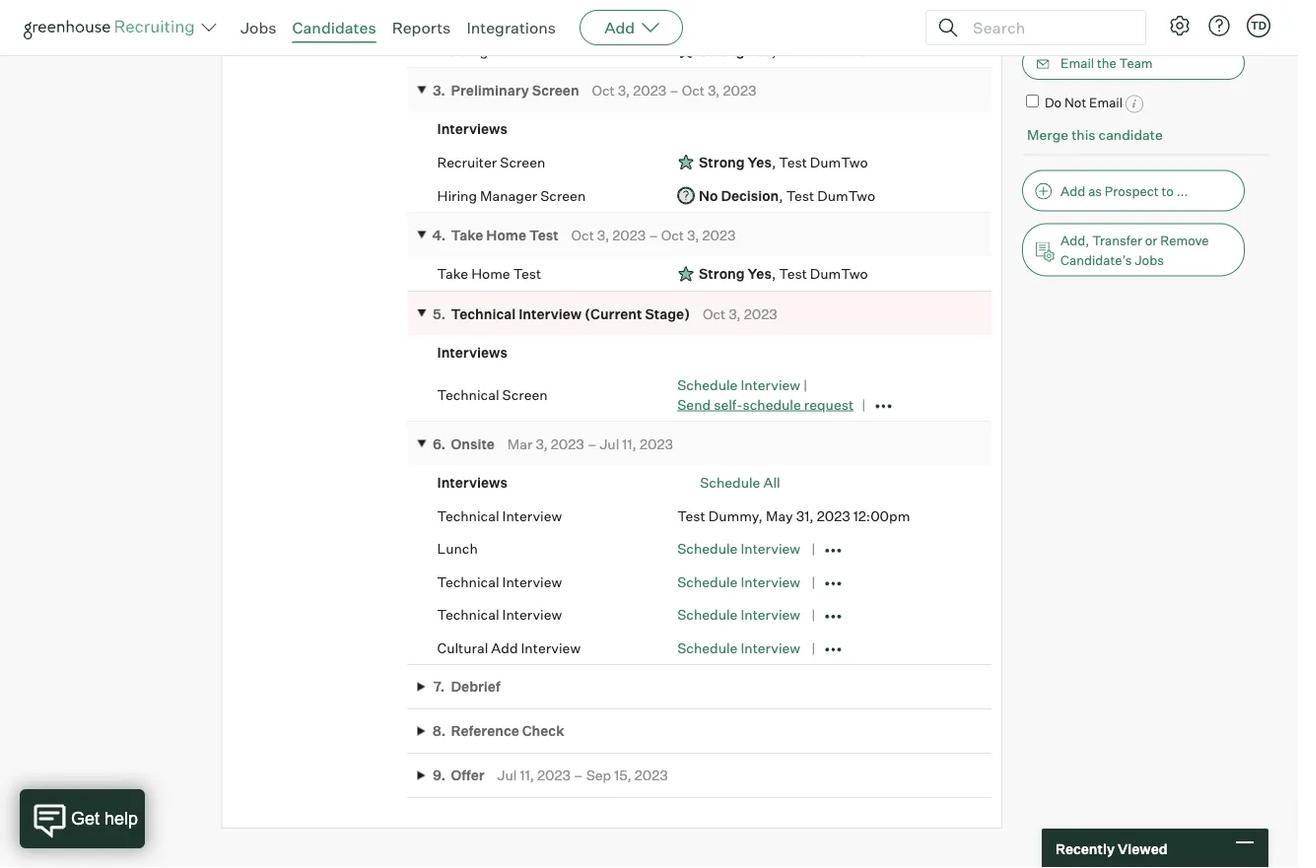 Task type: vqa. For each thing, say whether or not it's contained in the screenshot.
second Interviews from the bottom of the page
yes



Task type: describe. For each thing, give the bounding box(es) containing it.
send
[[678, 396, 711, 414]]

candidates link
[[292, 18, 376, 37]]

technical screen
[[437, 387, 548, 404]]

test dummy, may 31, 2023 12:00pm
[[678, 508, 911, 525]]

holding
[[437, 42, 489, 60]]

merge
[[1028, 126, 1069, 144]]

schedule interview for 5th schedule interview link
[[678, 640, 801, 657]]

add, transfer or remove candidate's jobs
[[1061, 233, 1210, 268]]

dumtwo for recruiter screen
[[810, 154, 868, 171]]

onsite
[[451, 436, 495, 453]]

jobs inside add, transfer or remove candidate's jobs
[[1135, 253, 1164, 268]]

td
[[1251, 19, 1267, 32]]

(current
[[585, 306, 642, 323]]

dumtwo for hiring manager screen
[[818, 187, 876, 205]]

integrations
[[467, 18, 556, 37]]

12:00pm
[[854, 508, 911, 525]]

– left sep
[[574, 768, 583, 785]]

technical up lunch
[[437, 508, 500, 525]]

merge this candidate link
[[1028, 126, 1163, 144]]

technical for fourth schedule interview link from the top of the page
[[437, 607, 500, 624]]

strong yes , test dumtwo for take home test
[[699, 266, 868, 283]]

3.
[[433, 82, 446, 99]]

1 vertical spatial 11,
[[520, 768, 535, 785]]

4. take home test oct 3, 2023 – oct 3, 2023
[[433, 227, 736, 244]]

to
[[1162, 183, 1174, 199]]

9. offer jul 11, 2023 – sep 15, 2023
[[433, 768, 668, 785]]

technical for 1st schedule interview link from the top of the page
[[437, 387, 500, 404]]

strong yes , test dumtwo for holding tank
[[699, 42, 868, 60]]

schedule all link
[[700, 475, 781, 492]]

remove
[[1161, 233, 1210, 249]]

schedule all
[[700, 475, 781, 492]]

jobs link
[[241, 18, 277, 37]]

Search text field
[[968, 13, 1128, 42]]

0 vertical spatial 11,
[[623, 436, 637, 453]]

|
[[804, 377, 808, 394]]

8.
[[433, 723, 446, 741]]

5. technical interview (current stage)
[[433, 306, 690, 323]]

do not email
[[1045, 95, 1123, 111]]

configure image
[[1169, 14, 1192, 37]]

2 schedule interview link from the top
[[678, 541, 801, 558]]

schedule for 5th schedule interview link
[[678, 640, 738, 657]]

sep
[[586, 768, 612, 785]]

recently
[[1056, 840, 1115, 858]]

reports link
[[392, 18, 451, 37]]

8. reference check
[[433, 723, 565, 741]]

debrief
[[451, 679, 501, 696]]

dumtwo for take home test
[[810, 266, 868, 283]]

schedule interview for fourth schedule interview link from the top of the page
[[678, 607, 801, 624]]

integrations link
[[467, 18, 556, 37]]

schedule for schedule all link
[[700, 475, 761, 492]]

7.
[[434, 679, 445, 696]]

2 interviews from the top
[[437, 121, 508, 138]]

add,
[[1061, 233, 1090, 249]]

cultural
[[437, 640, 488, 657]]

, for recruiter screen
[[772, 154, 776, 171]]

Do Not Email checkbox
[[1027, 95, 1040, 108]]

add, transfer or remove candidate's jobs button
[[1023, 224, 1246, 277]]

yes for holding tank
[[748, 42, 772, 60]]

stage)
[[645, 306, 690, 323]]

transfer
[[1093, 233, 1143, 249]]

strong for recruiter screen
[[699, 154, 745, 171]]

1 interviews from the top
[[437, 9, 508, 26]]

hiring manager screen
[[437, 187, 586, 205]]

offer
[[451, 768, 485, 785]]

6. onsite mar 3, 2023 – jul 11, 2023
[[433, 436, 673, 453]]

candidate's
[[1061, 253, 1132, 268]]

may
[[766, 508, 794, 525]]

greenhouse recruiting image
[[24, 16, 201, 39]]

email the team button
[[1023, 47, 1246, 80]]

lunch
[[437, 541, 478, 558]]

add for add
[[605, 18, 635, 37]]

screen up mar
[[503, 387, 548, 404]]

– up the "stage)"
[[649, 227, 659, 244]]

no decision , test dumtwo
[[699, 187, 876, 205]]

hiring
[[437, 187, 477, 205]]

dumtwo for holding tank
[[810, 42, 868, 60]]

do
[[1045, 95, 1062, 111]]

...
[[1177, 183, 1189, 199]]

send self-schedule request link
[[678, 396, 854, 414]]

6.
[[433, 436, 446, 453]]

add for add as prospect to ...
[[1061, 183, 1086, 199]]

15,
[[615, 768, 632, 785]]

as
[[1089, 183, 1103, 199]]

strong yes , test dumtwo for recruiter screen
[[699, 154, 868, 171]]

preliminary
[[451, 82, 529, 99]]

team
[[1120, 56, 1153, 71]]

yes for recruiter screen
[[748, 154, 772, 171]]

1 technical interview from the top
[[437, 508, 562, 525]]

, for holding tank
[[772, 42, 776, 60]]

0 vertical spatial take
[[451, 227, 484, 244]]

td button
[[1244, 10, 1275, 41]]

schedule for fourth schedule interview link from the top of the page
[[678, 607, 738, 624]]

3 technical interview from the top
[[437, 607, 562, 624]]

add as prospect to ...
[[1061, 183, 1189, 199]]

3 schedule interview link from the top
[[678, 574, 801, 591]]

schedule
[[743, 396, 802, 414]]



Task type: locate. For each thing, give the bounding box(es) containing it.
1 vertical spatial email
[[1090, 95, 1123, 111]]

0 vertical spatial email
[[1061, 56, 1095, 71]]

2 vertical spatial strong
[[699, 266, 745, 283]]

add as prospect to ... button
[[1023, 171, 1246, 212]]

technical up onsite
[[437, 387, 500, 404]]

1 vertical spatial jobs
[[1135, 253, 1164, 268]]

4 interviews from the top
[[437, 475, 508, 492]]

tools
[[1023, 17, 1061, 34]]

manager
[[480, 187, 538, 205]]

recruiter screen
[[437, 154, 546, 171]]

interviews up recruiter
[[437, 121, 508, 138]]

interviews up technical screen
[[437, 344, 508, 361]]

4 schedule interview link from the top
[[678, 607, 801, 624]]

4 schedule interview from the top
[[678, 640, 801, 657]]

2 vertical spatial technical interview
[[437, 607, 562, 624]]

1 vertical spatial strong yes image
[[678, 153, 695, 172]]

schedule
[[678, 377, 738, 394], [700, 475, 761, 492], [678, 541, 738, 558], [678, 574, 738, 591], [678, 607, 738, 624], [678, 640, 738, 657]]

–
[[670, 82, 679, 99], [649, 227, 659, 244], [588, 436, 597, 453], [574, 768, 583, 785]]

jobs
[[241, 18, 277, 37], [1135, 253, 1164, 268]]

schedule interview for fourth schedule interview link from the bottom
[[678, 541, 801, 558]]

strong up oct 3, 2023
[[699, 266, 745, 283]]

holding tank
[[437, 42, 523, 60]]

add up 3. preliminary screen oct 3, 2023 – oct 3, 2023
[[605, 18, 635, 37]]

strong yes image for holding tank
[[678, 41, 695, 61]]

schedule for 3rd schedule interview link from the bottom of the page
[[678, 574, 738, 591]]

request
[[805, 396, 854, 414]]

or
[[1146, 233, 1158, 249]]

3 strong yes , test dumtwo from the top
[[699, 266, 868, 283]]

screen up '4. take home test oct 3, 2023 – oct 3, 2023'
[[541, 187, 586, 205]]

oct
[[592, 82, 615, 99], [682, 82, 705, 99], [572, 227, 594, 244], [662, 227, 684, 244], [703, 306, 726, 323]]

add left as
[[1061, 183, 1086, 199]]

0 vertical spatial yes
[[748, 42, 772, 60]]

mar
[[508, 436, 533, 453]]

3 strong yes image from the top
[[678, 265, 695, 284]]

email
[[1061, 56, 1095, 71], [1090, 95, 1123, 111]]

schedule interview for 3rd schedule interview link from the bottom of the page
[[678, 574, 801, 591]]

email inside email the team button
[[1061, 56, 1095, 71]]

1 strong yes , test dumtwo from the top
[[699, 42, 868, 60]]

0 vertical spatial strong yes , test dumtwo
[[699, 42, 868, 60]]

2 strong yes , test dumtwo from the top
[[699, 154, 868, 171]]

0 vertical spatial strong yes image
[[678, 41, 695, 61]]

1 schedule interview from the top
[[678, 541, 801, 558]]

2 vertical spatial strong yes , test dumtwo
[[699, 266, 868, 283]]

the
[[1098, 56, 1117, 71]]

yes
[[748, 42, 772, 60], [748, 154, 772, 171], [748, 266, 772, 283]]

0 horizontal spatial jul
[[498, 768, 517, 785]]

interviews down onsite
[[437, 475, 508, 492]]

1 horizontal spatial jobs
[[1135, 253, 1164, 268]]

reports
[[392, 18, 451, 37]]

recently viewed
[[1056, 840, 1168, 858]]

0 vertical spatial jobs
[[241, 18, 277, 37]]

take right 4.
[[451, 227, 484, 244]]

all
[[764, 475, 781, 492]]

add right cultural
[[491, 640, 518, 657]]

candidate
[[1099, 126, 1163, 144]]

jobs down 'or'
[[1135, 253, 1164, 268]]

jul right offer
[[498, 768, 517, 785]]

jul
[[600, 436, 620, 453], [498, 768, 517, 785]]

4.
[[433, 227, 446, 244]]

3 interviews from the top
[[437, 344, 508, 361]]

strong for take home test
[[699, 266, 745, 283]]

7. debrief
[[434, 679, 501, 696]]

2 vertical spatial add
[[491, 640, 518, 657]]

not
[[1065, 95, 1087, 111]]

no
[[699, 187, 718, 205]]

3. preliminary screen oct 3, 2023 – oct 3, 2023
[[433, 82, 757, 99]]

1 vertical spatial strong
[[699, 154, 745, 171]]

0 vertical spatial add
[[605, 18, 635, 37]]

check
[[522, 723, 565, 741]]

1 horizontal spatial 11,
[[623, 436, 637, 453]]

this
[[1072, 126, 1096, 144]]

merge this candidate
[[1028, 126, 1163, 144]]

5 schedule interview link from the top
[[678, 640, 801, 657]]

1 vertical spatial add
[[1061, 183, 1086, 199]]

strong yes , test dumtwo
[[699, 42, 868, 60], [699, 154, 868, 171], [699, 266, 868, 283]]

– right mar
[[588, 436, 597, 453]]

add inside popup button
[[605, 18, 635, 37]]

9.
[[433, 768, 446, 785]]

2 strong yes image from the top
[[678, 153, 695, 172]]

technical interview up "cultural add interview"
[[437, 607, 562, 624]]

screen right preliminary at the left top of the page
[[532, 82, 579, 99]]

technical interview down lunch
[[437, 574, 562, 591]]

0 vertical spatial home
[[487, 227, 527, 244]]

email left 'the'
[[1061, 56, 1095, 71]]

0 vertical spatial strong
[[699, 42, 745, 60]]

technical interview
[[437, 508, 562, 525], [437, 574, 562, 591], [437, 607, 562, 624]]

cultural add interview
[[437, 640, 581, 657]]

tank
[[492, 42, 523, 60]]

0 vertical spatial technical interview
[[437, 508, 562, 525]]

– down add popup button
[[670, 82, 679, 99]]

1 horizontal spatial add
[[605, 18, 635, 37]]

strong yes image
[[678, 41, 695, 61], [678, 153, 695, 172], [678, 265, 695, 284]]

add inside button
[[1061, 183, 1086, 199]]

3 schedule interview from the top
[[678, 607, 801, 624]]

test
[[779, 42, 807, 60], [779, 154, 807, 171], [787, 187, 815, 205], [530, 227, 559, 244], [513, 266, 542, 283], [779, 266, 807, 283], [678, 508, 706, 525]]

0 horizontal spatial 11,
[[520, 768, 535, 785]]

self-
[[714, 396, 743, 414]]

, for hiring manager screen
[[779, 187, 784, 205]]

0 horizontal spatial jobs
[[241, 18, 277, 37]]

schedule interview
[[678, 541, 801, 558], [678, 574, 801, 591], [678, 607, 801, 624], [678, 640, 801, 657]]

2 yes from the top
[[748, 154, 772, 171]]

2 vertical spatial yes
[[748, 266, 772, 283]]

1 vertical spatial take
[[437, 266, 469, 283]]

, for take home test
[[772, 266, 776, 283]]

td button
[[1247, 14, 1271, 37]]

1 vertical spatial jul
[[498, 768, 517, 785]]

2023
[[633, 82, 667, 99], [723, 82, 757, 99], [613, 227, 646, 244], [703, 227, 736, 244], [744, 306, 778, 323], [551, 436, 585, 453], [640, 436, 673, 453], [817, 508, 851, 525], [538, 768, 571, 785], [635, 768, 668, 785]]

technical down take home test
[[451, 306, 516, 323]]

2 technical interview from the top
[[437, 574, 562, 591]]

interviews up the 'holding tank'
[[437, 9, 508, 26]]

interview inside schedule interview | send self-schedule request
[[741, 377, 801, 394]]

take home test
[[437, 266, 542, 283]]

take
[[451, 227, 484, 244], [437, 266, 469, 283]]

1 strong yes image from the top
[[678, 41, 695, 61]]

strong right add popup button
[[699, 42, 745, 60]]

schedule inside schedule interview | send self-schedule request
[[678, 377, 738, 394]]

1 strong from the top
[[699, 42, 745, 60]]

oct 3, 2023
[[703, 306, 778, 323]]

dummy,
[[709, 508, 763, 525]]

add
[[605, 18, 635, 37], [1061, 183, 1086, 199], [491, 640, 518, 657]]

schedule interview link
[[678, 377, 801, 394], [678, 541, 801, 558], [678, 574, 801, 591], [678, 607, 801, 624], [678, 640, 801, 657]]

technical up cultural
[[437, 607, 500, 624]]

strong yes image for recruiter screen
[[678, 153, 695, 172]]

strong for holding tank
[[699, 42, 745, 60]]

3,
[[618, 82, 630, 99], [708, 82, 720, 99], [597, 227, 610, 244], [687, 227, 700, 244], [729, 306, 741, 323], [536, 436, 548, 453]]

schedule for fourth schedule interview link from the bottom
[[678, 541, 738, 558]]

yes for take home test
[[748, 266, 772, 283]]

31,
[[797, 508, 814, 525]]

1 vertical spatial yes
[[748, 154, 772, 171]]

email right not
[[1090, 95, 1123, 111]]

screen up hiring manager screen
[[500, 154, 546, 171]]

strong yes image for take home test
[[678, 265, 695, 284]]

jul right mar
[[600, 436, 620, 453]]

jobs left candidates link on the top
[[241, 18, 277, 37]]

candidates
[[292, 18, 376, 37]]

5.
[[433, 306, 446, 323]]

1 yes from the top
[[748, 42, 772, 60]]

2 strong from the top
[[699, 154, 745, 171]]

1 vertical spatial home
[[472, 266, 510, 283]]

take down 4.
[[437, 266, 469, 283]]

technical down lunch
[[437, 574, 500, 591]]

prospect
[[1105, 183, 1159, 199]]

technical for 3rd schedule interview link from the bottom of the page
[[437, 574, 500, 591]]

screen
[[532, 82, 579, 99], [500, 154, 546, 171], [541, 187, 586, 205], [503, 387, 548, 404]]

no decision image
[[678, 186, 695, 206]]

11,
[[623, 436, 637, 453], [520, 768, 535, 785]]

decision
[[721, 187, 779, 205]]

1 vertical spatial technical interview
[[437, 574, 562, 591]]

0 vertical spatial jul
[[600, 436, 620, 453]]

3 strong from the top
[[699, 266, 745, 283]]

0 horizontal spatial add
[[491, 640, 518, 657]]

technical interview up lunch
[[437, 508, 562, 525]]

schedule interview | send self-schedule request
[[678, 377, 854, 414]]

interview
[[519, 306, 582, 323], [741, 377, 801, 394], [503, 508, 562, 525], [741, 541, 801, 558], [503, 574, 562, 591], [741, 574, 801, 591], [503, 607, 562, 624], [741, 607, 801, 624], [521, 640, 581, 657], [741, 640, 801, 657]]

3 yes from the top
[[748, 266, 772, 283]]

recruiter
[[437, 154, 497, 171]]

2 horizontal spatial add
[[1061, 183, 1086, 199]]

email the team
[[1061, 56, 1153, 71]]

reference
[[451, 723, 519, 741]]

2 vertical spatial strong yes image
[[678, 265, 695, 284]]

1 vertical spatial strong yes , test dumtwo
[[699, 154, 868, 171]]

viewed
[[1118, 840, 1168, 858]]

2 schedule interview from the top
[[678, 574, 801, 591]]

add button
[[580, 10, 684, 45]]

1 schedule interview link from the top
[[678, 377, 801, 394]]

1 horizontal spatial jul
[[600, 436, 620, 453]]

strong up no
[[699, 154, 745, 171]]



